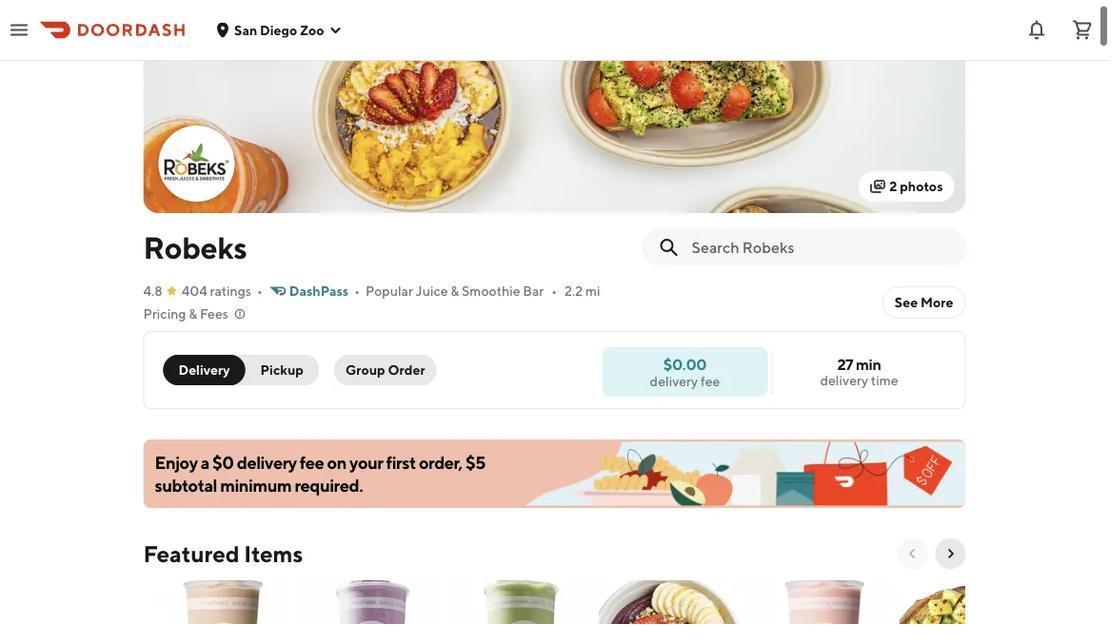 Task type: locate. For each thing, give the bounding box(es) containing it.
2 horizontal spatial •
[[552, 283, 557, 299]]

&
[[451, 283, 459, 299], [189, 306, 197, 322]]

delivery
[[821, 373, 869, 389], [650, 373, 698, 389], [237, 452, 297, 473]]

san
[[234, 22, 257, 38]]

$0.00
[[664, 355, 707, 373]]

minimum
[[220, 475, 292, 496]]

enjoy
[[155, 452, 198, 473]]

diego
[[260, 22, 297, 38]]

•
[[257, 283, 263, 299], [354, 283, 360, 299], [552, 283, 557, 299]]

2
[[890, 179, 898, 194]]

delivery
[[179, 362, 230, 378]]

pricing & fees button
[[143, 305, 247, 324]]

0 horizontal spatial delivery
[[237, 452, 297, 473]]

featured items heading
[[143, 539, 303, 570]]

800 lb gorilla image
[[147, 581, 290, 625]]

2 horizontal spatial delivery
[[821, 373, 869, 389]]

fees
[[200, 306, 228, 322]]

1 horizontal spatial •
[[354, 283, 360, 299]]

$0.00 delivery fee
[[650, 355, 720, 389]]

acai strawnana berry bowl image
[[599, 581, 741, 625]]

group order
[[346, 362, 425, 378]]

2 photos
[[890, 179, 943, 194]]

berry beneficial image
[[298, 581, 441, 625]]

1 vertical spatial &
[[189, 306, 197, 322]]

1 horizontal spatial fee
[[701, 373, 720, 389]]

juice
[[416, 283, 448, 299]]

notification bell image
[[1026, 19, 1049, 41]]

1 horizontal spatial delivery
[[650, 373, 698, 389]]

pricing
[[143, 306, 186, 322]]

4.8
[[143, 283, 163, 299]]

• left the popular
[[354, 283, 360, 299]]

Item Search search field
[[692, 237, 951, 258]]

robeks image
[[143, 13, 966, 213], [160, 128, 233, 200]]

$0
[[212, 452, 234, 473]]

min
[[856, 356, 882, 374]]

• right ratings
[[257, 283, 263, 299]]

0 vertical spatial fee
[[701, 373, 720, 389]]

queen of all greens image
[[448, 581, 591, 625]]

404 ratings •
[[182, 283, 263, 299]]

order methods option group
[[163, 355, 319, 386]]

27
[[838, 356, 854, 374]]

subtotal
[[155, 475, 217, 496]]

0 vertical spatial &
[[451, 283, 459, 299]]

previous button of carousel image
[[905, 547, 921, 562]]

• left 2.2
[[552, 283, 557, 299]]

& right 'juice'
[[451, 283, 459, 299]]

see more button
[[884, 288, 965, 318]]

fee
[[701, 373, 720, 389], [300, 452, 324, 473]]

popular
[[366, 283, 413, 299]]

1 vertical spatial fee
[[300, 452, 324, 473]]

0 horizontal spatial fee
[[300, 452, 324, 473]]

featured
[[143, 541, 240, 568]]

strawnana berry image
[[749, 581, 892, 625]]

& left fees
[[189, 306, 197, 322]]

time
[[871, 373, 899, 389]]

next button of carousel image
[[943, 547, 959, 562]]

see
[[895, 295, 918, 311]]

0 horizontal spatial •
[[257, 283, 263, 299]]

a
[[201, 452, 209, 473]]

on
[[327, 452, 347, 473]]

0 horizontal spatial &
[[189, 306, 197, 322]]

required.
[[295, 475, 363, 496]]

bar
[[523, 283, 544, 299]]

san diego zoo
[[234, 22, 324, 38]]



Task type: vqa. For each thing, say whether or not it's contained in the screenshot.
Meat & Fish link
no



Task type: describe. For each thing, give the bounding box(es) containing it.
featured items
[[143, 541, 303, 568]]

dashpass •
[[289, 283, 360, 299]]

2 photos button
[[859, 171, 955, 202]]

Pickup radio
[[234, 355, 319, 386]]

delivery inside "27 min delivery time"
[[821, 373, 869, 389]]

order
[[388, 362, 425, 378]]

ratings
[[210, 283, 251, 299]]

pricing & fees
[[143, 306, 228, 322]]

enjoy a $0 delivery fee on your first order, $5 subtotal minimum required.
[[155, 452, 486, 496]]

delivery inside enjoy a $0 delivery fee on your first order, $5 subtotal minimum required.
[[237, 452, 297, 473]]

27 min delivery time
[[821, 356, 899, 389]]

1 • from the left
[[257, 283, 263, 299]]

your
[[350, 452, 383, 473]]

2 • from the left
[[354, 283, 360, 299]]

robeks
[[143, 230, 247, 265]]

404
[[182, 283, 207, 299]]

2.2
[[565, 283, 583, 299]]

group order button
[[334, 355, 437, 386]]

$5
[[466, 452, 486, 473]]

first
[[386, 452, 416, 473]]

& inside pricing & fees button
[[189, 306, 197, 322]]

0 items, open order cart image
[[1072, 19, 1094, 41]]

pickup
[[261, 362, 304, 378]]

group
[[346, 362, 385, 378]]

order,
[[419, 452, 463, 473]]

items
[[244, 541, 303, 568]]

mi
[[586, 283, 601, 299]]

zoo
[[300, 22, 324, 38]]

open menu image
[[8, 19, 30, 41]]

3 • from the left
[[552, 283, 557, 299]]

smoothie
[[462, 283, 521, 299]]

popular juice & smoothie bar • 2.2 mi
[[366, 283, 601, 299]]

delivery inside $0.00 delivery fee
[[650, 373, 698, 389]]

1 horizontal spatial &
[[451, 283, 459, 299]]

fee inside $0.00 delivery fee
[[701, 373, 720, 389]]

see more
[[895, 295, 954, 311]]

san diego zoo button
[[215, 22, 343, 38]]

more
[[921, 295, 954, 311]]

dashpass
[[289, 283, 349, 299]]

fee inside enjoy a $0 delivery fee on your first order, $5 subtotal minimum required.
[[300, 452, 324, 473]]

Delivery radio
[[163, 355, 245, 386]]

classic avocado toast image
[[900, 581, 1042, 625]]

photos
[[900, 179, 943, 194]]



